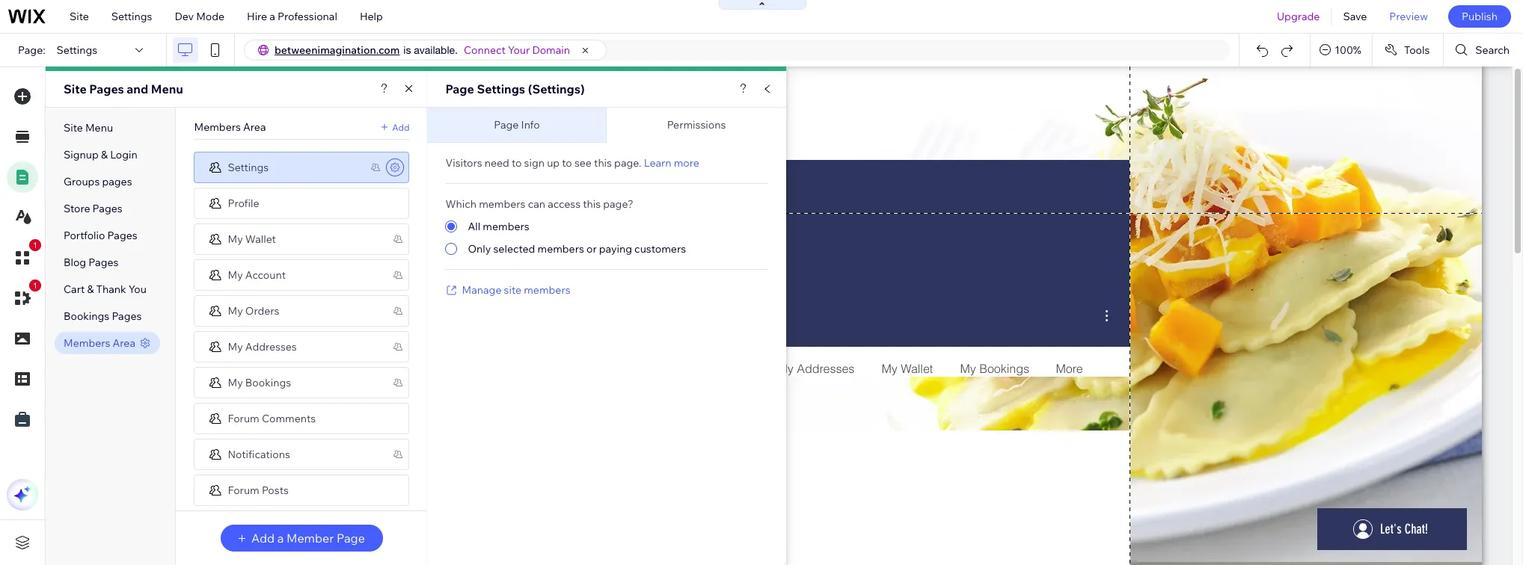 Task type: describe. For each thing, give the bounding box(es) containing it.
0 horizontal spatial bookings
[[64, 310, 109, 323]]

hire
[[247, 10, 267, 23]]

page?
[[603, 197, 633, 211]]

2 1 from the top
[[33, 281, 37, 290]]

tools
[[1404, 43, 1430, 57]]

100%
[[1335, 43, 1361, 57]]

publish
[[1462, 10, 1498, 23]]

addresses
[[245, 340, 297, 353]]

which members can access this page?
[[445, 197, 633, 211]]

my for my wallet
[[228, 232, 243, 246]]

blog pages
[[64, 256, 118, 269]]

sign
[[524, 156, 545, 170]]

bookings pages
[[64, 310, 142, 323]]

pages for portfolio
[[107, 229, 137, 242]]

my addresses
[[228, 340, 297, 353]]

1 1 from the top
[[33, 241, 37, 250]]

a for hire
[[270, 10, 275, 23]]

settings up site pages and menu
[[57, 43, 97, 57]]

publish button
[[1448, 5, 1511, 28]]

upgrade
[[1277, 10, 1320, 23]]

(settings)
[[528, 82, 585, 97]]

notifications
[[228, 448, 290, 461]]

pages for bookings
[[112, 310, 142, 323]]

page settings (settings)
[[445, 82, 585, 97]]

blog
[[64, 256, 86, 269]]

forum posts
[[228, 484, 289, 497]]

tools button
[[1373, 34, 1443, 67]]

see
[[574, 156, 592, 170]]

connect
[[464, 43, 506, 57]]

site pages and menu
[[64, 82, 183, 97]]

hire a professional
[[247, 10, 337, 23]]

forum for forum posts
[[228, 484, 259, 497]]

save button
[[1332, 0, 1378, 33]]

members up selected
[[483, 220, 529, 233]]

and
[[127, 82, 148, 97]]

site for site menu
[[64, 121, 83, 135]]

mode
[[196, 10, 224, 23]]

page for page settings (settings)
[[445, 82, 474, 97]]

manage
[[462, 284, 502, 297]]

signup & login
[[64, 148, 137, 162]]

save
[[1343, 10, 1367, 23]]

2 to from the left
[[562, 156, 572, 170]]

pages
[[102, 175, 132, 189]]

my account
[[228, 268, 286, 282]]

1 to from the left
[[512, 156, 522, 170]]

only
[[468, 242, 491, 256]]

my for my bookings
[[228, 376, 243, 389]]

dev
[[175, 10, 194, 23]]

search
[[1475, 43, 1510, 57]]

1 horizontal spatial bookings
[[245, 376, 291, 389]]

help
[[360, 10, 383, 23]]

learn
[[644, 156, 671, 170]]

1 horizontal spatial menu
[[151, 82, 183, 97]]

page for page info
[[494, 118, 519, 132]]

a for add
[[277, 531, 284, 546]]

you
[[129, 283, 147, 296]]

site menu
[[64, 121, 113, 135]]

pages for store
[[92, 202, 122, 215]]

signup
[[64, 148, 99, 162]]

1 vertical spatial menu
[[85, 121, 113, 135]]

visitors
[[445, 156, 482, 170]]

your
[[508, 43, 530, 57]]

orders
[[245, 304, 279, 318]]

1 1 button from the top
[[7, 239, 41, 274]]

page.
[[614, 156, 641, 170]]

pages for blog
[[88, 256, 118, 269]]

is
[[403, 44, 411, 56]]

settings up profile
[[228, 160, 269, 174]]

dev mode
[[175, 10, 224, 23]]

forum comments
[[228, 412, 316, 425]]

my wallet
[[228, 232, 276, 246]]

is available. connect your domain
[[403, 43, 570, 57]]

add a member page
[[251, 531, 365, 546]]

my for my addresses
[[228, 340, 243, 353]]

my for my orders
[[228, 304, 243, 318]]

page info
[[494, 118, 540, 132]]

customers
[[634, 242, 686, 256]]

visitors need to sign up to see this page. learn more
[[445, 156, 699, 170]]

cart & thank you
[[64, 283, 147, 296]]

info
[[521, 118, 540, 132]]

domain
[[532, 43, 570, 57]]



Task type: locate. For each thing, give the bounding box(es) containing it.
1 left cart
[[33, 281, 37, 290]]

0 vertical spatial 1 button
[[7, 239, 41, 274]]

0 horizontal spatial menu
[[85, 121, 113, 135]]

5 my from the top
[[228, 376, 243, 389]]

1 vertical spatial a
[[277, 531, 284, 546]]

0 horizontal spatial a
[[270, 10, 275, 23]]

forum left posts
[[228, 484, 259, 497]]

members left or
[[537, 242, 584, 256]]

1 horizontal spatial members
[[194, 120, 241, 134]]

add for add
[[392, 122, 410, 133]]

1 horizontal spatial members area
[[194, 120, 266, 134]]

page
[[445, 82, 474, 97], [494, 118, 519, 132], [337, 531, 365, 546]]

add
[[392, 122, 410, 133], [251, 531, 275, 546]]

betweenimagination.com
[[275, 43, 400, 57]]

0 vertical spatial members
[[194, 120, 241, 134]]

members area
[[194, 120, 266, 134], [64, 337, 135, 350]]

1 horizontal spatial a
[[277, 531, 284, 546]]

0 horizontal spatial to
[[512, 156, 522, 170]]

1 horizontal spatial area
[[243, 120, 266, 134]]

all
[[468, 220, 480, 233]]

0 horizontal spatial page
[[337, 531, 365, 546]]

0 horizontal spatial members
[[64, 337, 110, 350]]

more
[[674, 156, 699, 170]]

or
[[586, 242, 597, 256]]

1 horizontal spatial to
[[562, 156, 572, 170]]

access
[[548, 197, 581, 211]]

pages down you
[[112, 310, 142, 323]]

1 left portfolio
[[33, 241, 37, 250]]

pages right portfolio
[[107, 229, 137, 242]]

bookings down cart
[[64, 310, 109, 323]]

store
[[64, 202, 90, 215]]

0 vertical spatial add
[[392, 122, 410, 133]]

to right up
[[562, 156, 572, 170]]

1 vertical spatial 1 button
[[7, 280, 41, 314]]

search button
[[1444, 34, 1523, 67]]

site
[[70, 10, 89, 23], [64, 82, 87, 97], [64, 121, 83, 135]]

pages for site
[[89, 82, 124, 97]]

0 horizontal spatial &
[[87, 283, 94, 296]]

cart
[[64, 283, 85, 296]]

2 1 button from the top
[[7, 280, 41, 314]]

0 vertical spatial a
[[270, 10, 275, 23]]

pages left and on the left top of the page
[[89, 82, 124, 97]]

1 horizontal spatial page
[[445, 82, 474, 97]]

1 my from the top
[[228, 232, 243, 246]]

1 vertical spatial this
[[583, 197, 601, 211]]

1 forum from the top
[[228, 412, 259, 425]]

pages
[[89, 82, 124, 97], [92, 202, 122, 215], [107, 229, 137, 242], [88, 256, 118, 269], [112, 310, 142, 323]]

1 vertical spatial bookings
[[245, 376, 291, 389]]

preview
[[1389, 10, 1428, 23]]

account
[[245, 268, 286, 282]]

& for signup
[[101, 148, 108, 162]]

site
[[504, 284, 521, 297]]

only selected members or paying customers
[[468, 242, 686, 256]]

1 horizontal spatial &
[[101, 148, 108, 162]]

login
[[110, 148, 137, 162]]

thank
[[96, 283, 126, 296]]

portfolio
[[64, 229, 105, 242]]

1 vertical spatial site
[[64, 82, 87, 97]]

my left the addresses
[[228, 340, 243, 353]]

1
[[33, 241, 37, 250], [33, 281, 37, 290]]

4 my from the top
[[228, 340, 243, 353]]

area
[[243, 120, 266, 134], [113, 337, 135, 350]]

1 vertical spatial page
[[494, 118, 519, 132]]

bookings down the addresses
[[245, 376, 291, 389]]

& right cart
[[87, 283, 94, 296]]

& left login
[[101, 148, 108, 162]]

up
[[547, 156, 560, 170]]

pages up cart & thank you
[[88, 256, 118, 269]]

a inside button
[[277, 531, 284, 546]]

my bookings
[[228, 376, 291, 389]]

2 vertical spatial page
[[337, 531, 365, 546]]

to left sign
[[512, 156, 522, 170]]

1 horizontal spatial add
[[392, 122, 410, 133]]

1 vertical spatial add
[[251, 531, 275, 546]]

page down available.
[[445, 82, 474, 97]]

can
[[528, 197, 545, 211]]

wallet
[[245, 232, 276, 246]]

a left member
[[277, 531, 284, 546]]

0 vertical spatial page
[[445, 82, 474, 97]]

learn more link
[[644, 156, 699, 170]]

0 vertical spatial this
[[594, 156, 612, 170]]

my
[[228, 232, 243, 246], [228, 268, 243, 282], [228, 304, 243, 318], [228, 340, 243, 353], [228, 376, 243, 389]]

manage site members
[[462, 284, 570, 297]]

settings
[[111, 10, 152, 23], [57, 43, 97, 57], [477, 82, 525, 97], [228, 160, 269, 174]]

which
[[445, 197, 477, 211]]

forum for forum comments
[[228, 412, 259, 425]]

1 vertical spatial area
[[113, 337, 135, 350]]

my left orders
[[228, 304, 243, 318]]

posts
[[262, 484, 289, 497]]

1 vertical spatial members area
[[64, 337, 135, 350]]

100% button
[[1311, 34, 1372, 67]]

available.
[[414, 44, 458, 56]]

1 button left blog
[[7, 239, 41, 274]]

this
[[594, 156, 612, 170], [583, 197, 601, 211]]

member
[[286, 531, 334, 546]]

members
[[194, 120, 241, 134], [64, 337, 110, 350]]

forum up the notifications
[[228, 412, 259, 425]]

all members
[[468, 220, 529, 233]]

2 horizontal spatial page
[[494, 118, 519, 132]]

menu right and on the left top of the page
[[151, 82, 183, 97]]

menu
[[151, 82, 183, 97], [85, 121, 113, 135]]

members
[[479, 197, 526, 211], [483, 220, 529, 233], [537, 242, 584, 256], [524, 284, 570, 297]]

settings up 'page info'
[[477, 82, 525, 97]]

site for site
[[70, 10, 89, 23]]

paying
[[599, 242, 632, 256]]

preview button
[[1378, 0, 1439, 33]]

portfolio pages
[[64, 229, 137, 242]]

1 vertical spatial &
[[87, 283, 94, 296]]

comments
[[262, 412, 316, 425]]

page right member
[[337, 531, 365, 546]]

my for my account
[[228, 268, 243, 282]]

my left account
[[228, 268, 243, 282]]

2 vertical spatial site
[[64, 121, 83, 135]]

members up all members
[[479, 197, 526, 211]]

1 vertical spatial 1
[[33, 281, 37, 290]]

1 button left cart
[[7, 280, 41, 314]]

settings left "dev" on the left top of page
[[111, 10, 152, 23]]

bookings
[[64, 310, 109, 323], [245, 376, 291, 389]]

2 forum from the top
[[228, 484, 259, 497]]

groups
[[64, 175, 100, 189]]

0 vertical spatial area
[[243, 120, 266, 134]]

to
[[512, 156, 522, 170], [562, 156, 572, 170]]

a right hire
[[270, 10, 275, 23]]

2 my from the top
[[228, 268, 243, 282]]

0 vertical spatial &
[[101, 148, 108, 162]]

1 vertical spatial members
[[64, 337, 110, 350]]

site for site pages and menu
[[64, 82, 87, 97]]

0 horizontal spatial members area
[[64, 337, 135, 350]]

0 horizontal spatial add
[[251, 531, 275, 546]]

store pages
[[64, 202, 122, 215]]

page left info
[[494, 118, 519, 132]]

groups pages
[[64, 175, 132, 189]]

forum
[[228, 412, 259, 425], [228, 484, 259, 497]]

my left wallet
[[228, 232, 243, 246]]

this right see
[[594, 156, 612, 170]]

professional
[[278, 10, 337, 23]]

0 vertical spatial bookings
[[64, 310, 109, 323]]

permissions
[[667, 118, 726, 132]]

pages up portfolio pages
[[92, 202, 122, 215]]

0 vertical spatial site
[[70, 10, 89, 23]]

this left page?
[[583, 197, 601, 211]]

manage site members link
[[462, 284, 570, 297]]

&
[[101, 148, 108, 162], [87, 283, 94, 296]]

add for add a member page
[[251, 531, 275, 546]]

0 vertical spatial 1
[[33, 241, 37, 250]]

add a member page button
[[221, 525, 383, 552]]

members right site
[[524, 284, 570, 297]]

selected
[[493, 242, 535, 256]]

0 horizontal spatial area
[[113, 337, 135, 350]]

0 vertical spatial menu
[[151, 82, 183, 97]]

0 vertical spatial forum
[[228, 412, 259, 425]]

3 my from the top
[[228, 304, 243, 318]]

my orders
[[228, 304, 279, 318]]

profile
[[228, 196, 259, 210]]

1 vertical spatial forum
[[228, 484, 259, 497]]

0 vertical spatial members area
[[194, 120, 266, 134]]

add inside button
[[251, 531, 275, 546]]

need
[[485, 156, 509, 170]]

a
[[270, 10, 275, 23], [277, 531, 284, 546]]

my down my addresses
[[228, 376, 243, 389]]

menu up signup & login
[[85, 121, 113, 135]]

page inside button
[[337, 531, 365, 546]]

& for cart
[[87, 283, 94, 296]]



Task type: vqa. For each thing, say whether or not it's contained in the screenshot.
Wallet
yes



